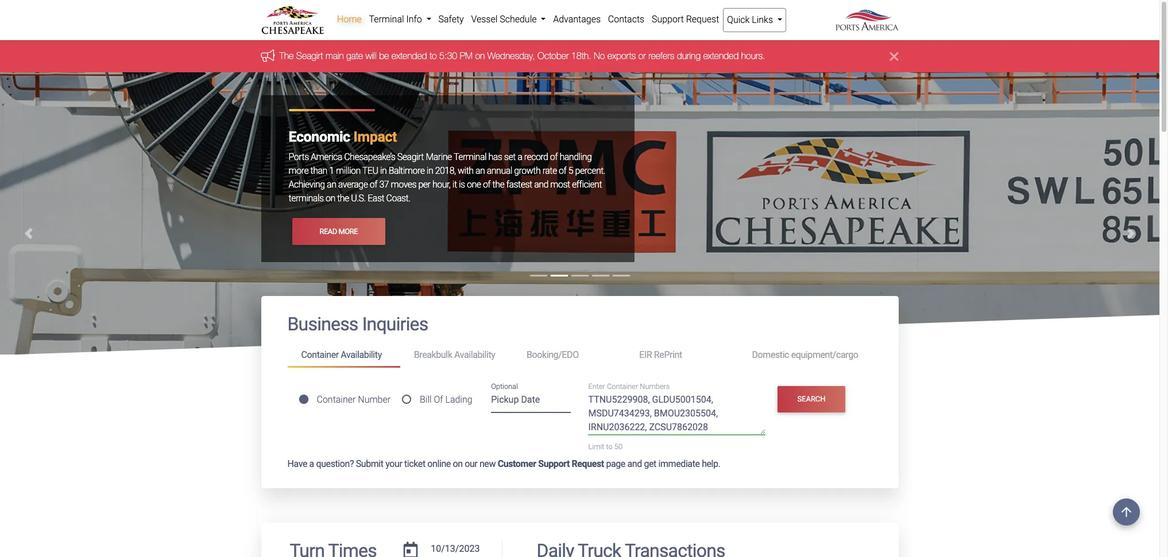 Task type: vqa. For each thing, say whether or not it's contained in the screenshot.
a to the left
yes



Task type: describe. For each thing, give the bounding box(es) containing it.
search
[[798, 395, 826, 404]]

2018,
[[435, 166, 456, 177]]

page
[[606, 459, 626, 470]]

ports
[[289, 152, 309, 163]]

it
[[453, 179, 457, 190]]

1 horizontal spatial request
[[686, 14, 720, 25]]

achieving
[[289, 179, 325, 190]]

rate
[[543, 166, 557, 177]]

links
[[752, 14, 773, 25]]

2 in from the left
[[427, 166, 433, 177]]

terminal info link
[[365, 8, 435, 31]]

contacts
[[608, 14, 645, 25]]

breakbulk availability link
[[400, 345, 513, 366]]

economic impact
[[289, 129, 397, 146]]

limit
[[589, 443, 605, 452]]

has
[[489, 152, 502, 163]]

hour,
[[433, 179, 451, 190]]

with
[[458, 166, 474, 177]]

most
[[551, 179, 570, 190]]

container availability
[[301, 350, 382, 361]]

container for container number
[[317, 395, 356, 405]]

baltimore
[[389, 166, 425, 177]]

5:30
[[440, 51, 457, 61]]

a inside business inquiries main content
[[309, 459, 314, 470]]

1
[[329, 166, 334, 177]]

on inside business inquiries main content
[[453, 459, 463, 470]]

of
[[434, 395, 443, 405]]

safety link
[[435, 8, 468, 31]]

of left 37
[[370, 179, 378, 190]]

vessel
[[471, 14, 498, 25]]

reprint
[[654, 350, 682, 361]]

is
[[459, 179, 465, 190]]

u.s.
[[351, 193, 366, 204]]

more
[[339, 227, 358, 236]]

will
[[366, 51, 377, 61]]

container availability link
[[288, 345, 400, 368]]

container for container availability
[[301, 350, 339, 361]]

terminal info
[[369, 14, 424, 25]]

1 horizontal spatial the
[[493, 179, 505, 190]]

one
[[467, 179, 481, 190]]

vessel schedule
[[471, 14, 539, 25]]

eir reprint
[[640, 350, 682, 361]]

and inside business inquiries main content
[[628, 459, 642, 470]]

equipment/cargo
[[791, 350, 859, 361]]

Optional text field
[[491, 391, 571, 414]]

2 extended from the left
[[703, 51, 739, 61]]

enter
[[589, 383, 605, 391]]

wednesday,
[[488, 51, 535, 61]]

average
[[338, 179, 368, 190]]

submit
[[356, 459, 384, 470]]

new
[[480, 459, 496, 470]]

info
[[406, 14, 422, 25]]

schedule
[[500, 14, 537, 25]]

1 in from the left
[[380, 166, 387, 177]]

ports america chesapeake's seagirt marine terminal has set a record of handling more than 1 million teu in baltimore in 2018,                         with an annual growth rate of 5 percent. achieving an average of 37 moves per hour, it is one of the fastest and most efficient terminals on the u.s. east coast.
[[289, 152, 606, 204]]

business inquiries
[[288, 314, 428, 336]]

contacts link
[[605, 8, 648, 31]]

go to top image
[[1113, 499, 1140, 526]]

fastest
[[507, 179, 532, 190]]

efficient
[[572, 179, 602, 190]]

advantages
[[553, 14, 601, 25]]

home link
[[334, 8, 365, 31]]

bill
[[420, 395, 432, 405]]

breakbulk availability
[[414, 350, 496, 361]]

1 extended from the left
[[392, 51, 427, 61]]

number
[[358, 395, 391, 405]]

inquiries
[[362, 314, 428, 336]]

read
[[320, 227, 337, 236]]

availability for container availability
[[341, 350, 382, 361]]

impact
[[354, 129, 397, 146]]

the seagirt main gate will be extended to 5:30 pm on wednesday, october 18th.  no exports or reefers during extended hours.
[[279, 51, 766, 61]]

october
[[538, 51, 569, 61]]

search button
[[778, 386, 846, 413]]

pm
[[460, 51, 473, 61]]

to inside alert
[[430, 51, 437, 61]]

growth
[[514, 166, 541, 177]]

business inquiries main content
[[253, 297, 907, 558]]

coast.
[[386, 193, 411, 204]]

eir
[[640, 350, 652, 361]]

seagirt inside alert
[[296, 51, 323, 61]]

container number
[[317, 395, 391, 405]]

Enter Container Numbers text field
[[589, 394, 766, 436]]

eir reprint link
[[626, 345, 739, 366]]

hours.
[[742, 51, 766, 61]]

million
[[336, 166, 361, 177]]

domestic
[[752, 350, 789, 361]]

numbers
[[640, 383, 670, 391]]



Task type: locate. For each thing, give the bounding box(es) containing it.
container left number
[[317, 395, 356, 405]]

teu
[[362, 166, 378, 177]]

the
[[493, 179, 505, 190], [337, 193, 349, 204]]

economic engine image
[[0, 73, 1160, 558]]

on inside ports america chesapeake's seagirt marine terminal has set a record of handling more than 1 million teu in baltimore in 2018,                         with an annual growth rate of 5 percent. achieving an average of 37 moves per hour, it is one of the fastest and most efficient terminals on the u.s. east coast.
[[326, 193, 335, 204]]

0 vertical spatial support
[[652, 14, 684, 25]]

and left get
[[628, 459, 642, 470]]

enter container numbers
[[589, 383, 670, 391]]

annual
[[487, 166, 512, 177]]

container right enter
[[607, 383, 638, 391]]

record
[[524, 152, 548, 163]]

0 horizontal spatial the
[[337, 193, 349, 204]]

2 vertical spatial on
[[453, 459, 463, 470]]

1 vertical spatial to
[[606, 443, 613, 452]]

container down business
[[301, 350, 339, 361]]

immediate
[[659, 459, 700, 470]]

to left 50
[[606, 443, 613, 452]]

to
[[430, 51, 437, 61], [606, 443, 613, 452]]

terminal
[[369, 14, 404, 25], [454, 152, 487, 163]]

0 horizontal spatial an
[[327, 179, 336, 190]]

chesapeake's
[[344, 152, 396, 163]]

have a question? submit your ticket online on our new customer support request page and get immediate help.
[[288, 459, 721, 470]]

1 vertical spatial seagirt
[[397, 152, 424, 163]]

0 horizontal spatial on
[[326, 193, 335, 204]]

seagirt inside ports america chesapeake's seagirt marine terminal has set a record of handling more than 1 million teu in baltimore in 2018,                         with an annual growth rate of 5 percent. achieving an average of 37 moves per hour, it is one of the fastest and most efficient terminals on the u.s. east coast.
[[397, 152, 424, 163]]

breakbulk
[[414, 350, 452, 361]]

1 horizontal spatial and
[[628, 459, 642, 470]]

and down rate
[[534, 179, 549, 190]]

support inside business inquiries main content
[[538, 459, 570, 470]]

customer
[[498, 459, 536, 470]]

be
[[379, 51, 389, 61]]

availability inside 'link'
[[454, 350, 496, 361]]

of
[[550, 152, 558, 163], [559, 166, 567, 177], [370, 179, 378, 190], [483, 179, 491, 190]]

the seagirt main gate will be extended to 5:30 pm on wednesday, october 18th.  no exports or reefers during extended hours. alert
[[0, 40, 1160, 73]]

a right have
[[309, 459, 314, 470]]

economic
[[289, 129, 350, 146]]

in
[[380, 166, 387, 177], [427, 166, 433, 177]]

1 horizontal spatial terminal
[[454, 152, 487, 163]]

a right set
[[518, 152, 522, 163]]

optional
[[491, 383, 518, 391]]

0 vertical spatial request
[[686, 14, 720, 25]]

quick links link
[[723, 8, 787, 32]]

question?
[[316, 459, 354, 470]]

extended right during
[[703, 51, 739, 61]]

support request
[[652, 14, 720, 25]]

0 horizontal spatial support
[[538, 459, 570, 470]]

1 horizontal spatial an
[[476, 166, 485, 177]]

more
[[289, 166, 309, 177]]

the down annual on the top left
[[493, 179, 505, 190]]

a inside ports america chesapeake's seagirt marine terminal has set a record of handling more than 1 million teu in baltimore in 2018,                         with an annual growth rate of 5 percent. achieving an average of 37 moves per hour, it is one of the fastest and most efficient terminals on the u.s. east coast.
[[518, 152, 522, 163]]

support right 'customer'
[[538, 459, 570, 470]]

request left quick
[[686, 14, 720, 25]]

to left 5:30
[[430, 51, 437, 61]]

request
[[686, 14, 720, 25], [572, 459, 604, 470]]

to inside business inquiries main content
[[606, 443, 613, 452]]

get
[[644, 459, 657, 470]]

1 vertical spatial support
[[538, 459, 570, 470]]

the left u.s.
[[337, 193, 349, 204]]

percent.
[[575, 166, 606, 177]]

bill of lading
[[420, 395, 473, 405]]

in up per
[[427, 166, 433, 177]]

1 horizontal spatial in
[[427, 166, 433, 177]]

2 vertical spatial container
[[317, 395, 356, 405]]

2 availability from the left
[[454, 350, 496, 361]]

1 vertical spatial the
[[337, 193, 349, 204]]

reefers
[[649, 51, 675, 61]]

of left 5
[[559, 166, 567, 177]]

0 vertical spatial seagirt
[[296, 51, 323, 61]]

than
[[311, 166, 327, 177]]

0 horizontal spatial a
[[309, 459, 314, 470]]

2 horizontal spatial on
[[475, 51, 485, 61]]

the
[[279, 51, 294, 61]]

on inside alert
[[475, 51, 485, 61]]

moves
[[391, 179, 417, 190]]

1 vertical spatial container
[[607, 383, 638, 391]]

main
[[326, 51, 344, 61]]

0 vertical spatial an
[[476, 166, 485, 177]]

calendar day image
[[404, 543, 418, 558]]

1 vertical spatial a
[[309, 459, 314, 470]]

1 horizontal spatial a
[[518, 152, 522, 163]]

quick links
[[727, 14, 776, 25]]

50
[[615, 443, 623, 452]]

availability down business inquiries
[[341, 350, 382, 361]]

0 horizontal spatial availability
[[341, 350, 382, 361]]

seagirt
[[296, 51, 323, 61], [397, 152, 424, 163]]

18th.
[[572, 51, 591, 61]]

no
[[594, 51, 605, 61]]

1 vertical spatial terminal
[[454, 152, 487, 163]]

of right one
[[483, 179, 491, 190]]

gate
[[347, 51, 363, 61]]

business
[[288, 314, 358, 336]]

0 vertical spatial on
[[475, 51, 485, 61]]

an down 1
[[327, 179, 336, 190]]

online
[[428, 459, 451, 470]]

1 vertical spatial an
[[327, 179, 336, 190]]

0 vertical spatial and
[[534, 179, 549, 190]]

during
[[677, 51, 701, 61]]

your
[[386, 459, 402, 470]]

on right pm on the top of the page
[[475, 51, 485, 61]]

1 horizontal spatial extended
[[703, 51, 739, 61]]

the seagirt main gate will be extended to 5:30 pm on wednesday, october 18th.  no exports or reefers during extended hours. link
[[279, 51, 766, 61]]

availability for breakbulk availability
[[454, 350, 496, 361]]

0 horizontal spatial to
[[430, 51, 437, 61]]

availability
[[341, 350, 382, 361], [454, 350, 496, 361]]

terminal up the with
[[454, 152, 487, 163]]

0 horizontal spatial and
[[534, 179, 549, 190]]

safety
[[439, 14, 464, 25]]

container
[[301, 350, 339, 361], [607, 383, 638, 391], [317, 395, 356, 405]]

close image
[[890, 50, 899, 63]]

and inside ports america chesapeake's seagirt marine terminal has set a record of handling more than 1 million teu in baltimore in 2018,                         with an annual growth rate of 5 percent. achieving an average of 37 moves per hour, it is one of the fastest and most efficient terminals on the u.s. east coast.
[[534, 179, 549, 190]]

domestic equipment/cargo
[[752, 350, 859, 361]]

an right the with
[[476, 166, 485, 177]]

quick
[[727, 14, 750, 25]]

booking/edo link
[[513, 345, 626, 366]]

0 horizontal spatial request
[[572, 459, 604, 470]]

0 vertical spatial the
[[493, 179, 505, 190]]

None text field
[[427, 540, 484, 558]]

a
[[518, 152, 522, 163], [309, 459, 314, 470]]

1 vertical spatial and
[[628, 459, 642, 470]]

exports
[[608, 51, 636, 61]]

extended right the be at the top left of the page
[[392, 51, 427, 61]]

0 horizontal spatial extended
[[392, 51, 427, 61]]

0 horizontal spatial seagirt
[[296, 51, 323, 61]]

home
[[337, 14, 362, 25]]

37
[[379, 179, 389, 190]]

1 horizontal spatial support
[[652, 14, 684, 25]]

america
[[311, 152, 342, 163]]

of up rate
[[550, 152, 558, 163]]

advantages link
[[550, 8, 605, 31]]

on right terminals
[[326, 193, 335, 204]]

request down limit
[[572, 459, 604, 470]]

0 vertical spatial terminal
[[369, 14, 404, 25]]

1 horizontal spatial on
[[453, 459, 463, 470]]

bullhorn image
[[261, 49, 279, 62]]

on left our
[[453, 459, 463, 470]]

booking/edo
[[527, 350, 579, 361]]

customer support request link
[[498, 459, 604, 470]]

availability right breakbulk
[[454, 350, 496, 361]]

lading
[[446, 395, 473, 405]]

limit to 50
[[589, 443, 623, 452]]

read more
[[320, 227, 358, 236]]

marine
[[426, 152, 452, 163]]

east
[[368, 193, 384, 204]]

1 availability from the left
[[341, 350, 382, 361]]

seagirt up baltimore
[[397, 152, 424, 163]]

have
[[288, 459, 307, 470]]

0 vertical spatial a
[[518, 152, 522, 163]]

terminal inside ports america chesapeake's seagirt marine terminal has set a record of handling more than 1 million teu in baltimore in 2018,                         with an annual growth rate of 5 percent. achieving an average of 37 moves per hour, it is one of the fastest and most efficient terminals on the u.s. east coast.
[[454, 152, 487, 163]]

per
[[419, 179, 431, 190]]

handling
[[560, 152, 592, 163]]

0 horizontal spatial in
[[380, 166, 387, 177]]

0 vertical spatial container
[[301, 350, 339, 361]]

request inside business inquiries main content
[[572, 459, 604, 470]]

0 horizontal spatial terminal
[[369, 14, 404, 25]]

our
[[465, 459, 478, 470]]

vessel schedule link
[[468, 8, 550, 31]]

terminals
[[289, 193, 324, 204]]

1 horizontal spatial seagirt
[[397, 152, 424, 163]]

extended
[[392, 51, 427, 61], [703, 51, 739, 61]]

support request link
[[648, 8, 723, 31]]

support up reefers
[[652, 14, 684, 25]]

1 vertical spatial on
[[326, 193, 335, 204]]

in right 'teu'
[[380, 166, 387, 177]]

terminal left "info"
[[369, 14, 404, 25]]

1 vertical spatial request
[[572, 459, 604, 470]]

read more link
[[292, 219, 386, 245]]

1 horizontal spatial availability
[[454, 350, 496, 361]]

seagirt right the
[[296, 51, 323, 61]]

0 vertical spatial to
[[430, 51, 437, 61]]

1 horizontal spatial to
[[606, 443, 613, 452]]



